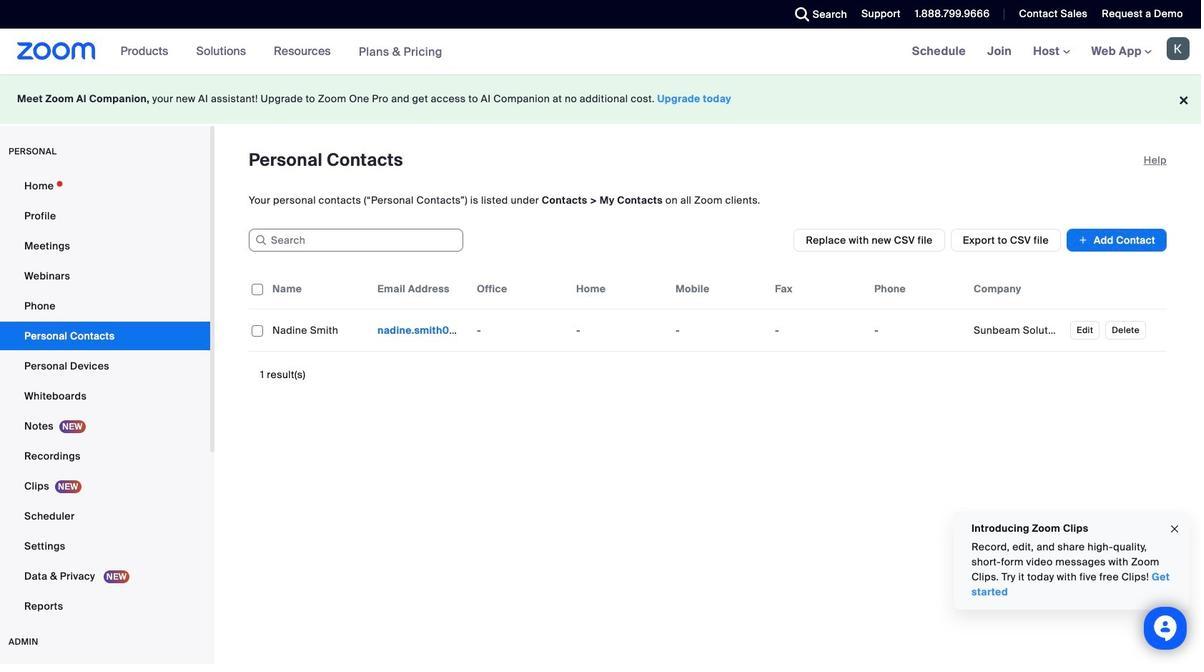 Task type: describe. For each thing, give the bounding box(es) containing it.
profile picture image
[[1167, 37, 1190, 60]]

Search Contacts Input text field
[[249, 229, 463, 252]]

close image
[[1169, 521, 1181, 537]]

1 cell from the left
[[372, 316, 471, 345]]

product information navigation
[[110, 29, 453, 75]]



Task type: locate. For each thing, give the bounding box(es) containing it.
application
[[249, 269, 1167, 352]]

personal menu menu
[[0, 172, 210, 622]]

meetings navigation
[[901, 29, 1201, 75]]

zoom logo image
[[17, 42, 96, 60]]

cell
[[372, 316, 471, 345], [869, 316, 968, 345], [968, 316, 1068, 345]]

banner
[[0, 29, 1201, 75]]

3 cell from the left
[[968, 316, 1068, 345]]

footer
[[0, 74, 1201, 124]]

add image
[[1078, 233, 1088, 247]]

2 cell from the left
[[869, 316, 968, 345]]



Task type: vqa. For each thing, say whether or not it's contained in the screenshot.
In Meeting (Advanced) link
no



